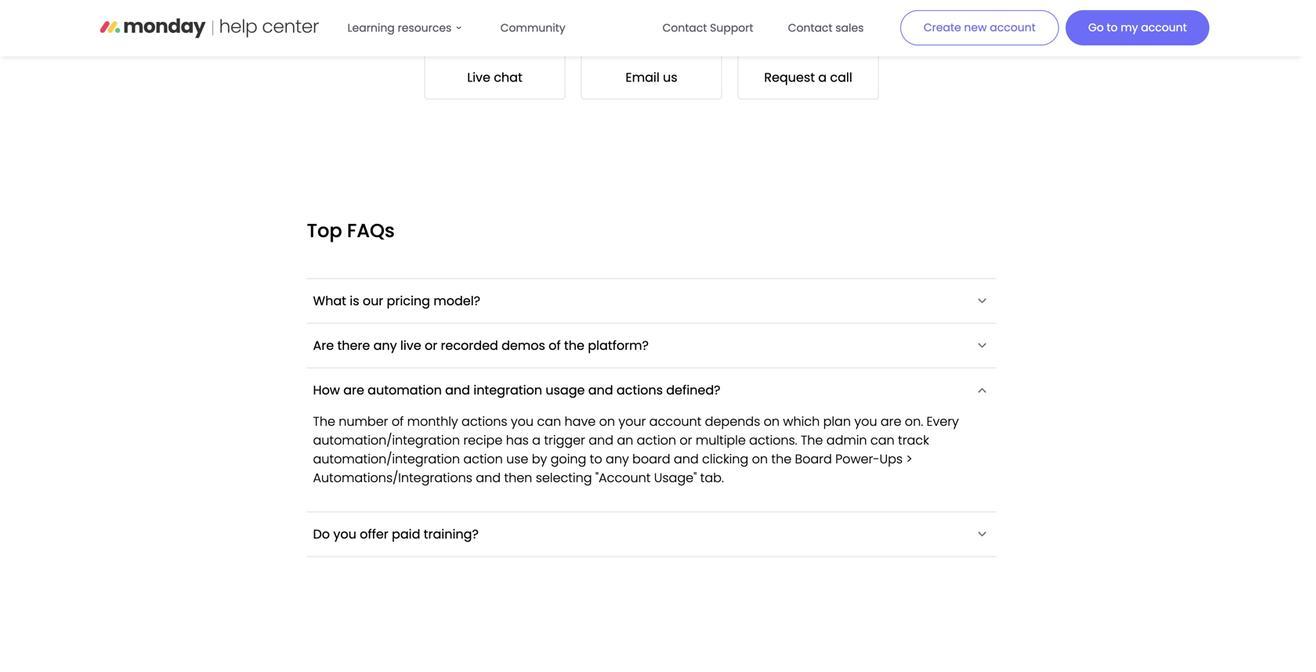 Task type: locate. For each thing, give the bounding box(es) containing it.
1 horizontal spatial any
[[606, 451, 629, 468]]

0 horizontal spatial contact
[[663, 20, 707, 36]]

a up by
[[532, 432, 541, 450]]

track
[[898, 432, 929, 450]]

1 vertical spatial or
[[680, 432, 693, 450]]

the down actions.
[[772, 451, 792, 468]]

1 vertical spatial are
[[881, 413, 902, 431]]

contact support
[[663, 20, 754, 36]]

1 horizontal spatial you
[[511, 413, 534, 431]]

the left platform?
[[564, 337, 585, 355]]

0 horizontal spatial action
[[464, 451, 503, 468]]

can
[[537, 413, 561, 431], [871, 432, 895, 450]]

action down the recipe
[[464, 451, 503, 468]]

0 horizontal spatial the
[[564, 337, 585, 355]]

1 horizontal spatial contact
[[788, 20, 833, 36]]

account inside the number of monthly actions you can have on your account depends on which plan you are on. every automation/integration recipe has a trigger and an action or multiple actions. the admin can track automation/integration action use by going to any board and clicking on the board power-ups > automations/integrations and then selecting "account usage" tab.
[[650, 413, 702, 431]]

automation/integration down number
[[313, 432, 460, 450]]

1 automation/integration from the top
[[313, 432, 460, 450]]

the down how
[[313, 413, 335, 431]]

admin
[[827, 432, 867, 450]]

1 horizontal spatial action
[[637, 432, 676, 450]]

any
[[374, 337, 397, 355], [606, 451, 629, 468]]

of right 'demos' at the left bottom of the page
[[549, 337, 561, 355]]

on
[[599, 413, 615, 431], [764, 413, 780, 431], [752, 451, 768, 468]]

0 vertical spatial or
[[425, 337, 438, 355]]

actions up the recipe
[[462, 413, 508, 431]]

the up board
[[801, 432, 823, 450]]

recorded
[[441, 337, 498, 355]]

1 horizontal spatial are
[[881, 413, 902, 431]]

2 contact from the left
[[788, 20, 833, 36]]

1 horizontal spatial account
[[990, 20, 1036, 35]]

on left your at the left bottom of page
[[599, 413, 615, 431]]

plan
[[824, 413, 851, 431]]

on down actions.
[[752, 451, 768, 468]]

a
[[819, 68, 827, 86], [532, 432, 541, 450]]

actions.
[[749, 432, 798, 450]]

arrow image
[[975, 292, 990, 311], [975, 337, 990, 355], [975, 526, 990, 544]]

0 horizontal spatial to
[[590, 451, 603, 468]]

request a call
[[764, 68, 853, 86]]

and left an
[[589, 432, 614, 450]]

of
[[549, 337, 561, 355], [392, 413, 404, 431]]

are
[[343, 382, 364, 399], [881, 413, 902, 431]]

or
[[425, 337, 438, 355], [680, 432, 693, 450]]

how
[[313, 382, 340, 399]]

account inside "link"
[[990, 20, 1036, 35]]

2 vertical spatial arrow image
[[975, 526, 990, 544]]

are right how
[[343, 382, 364, 399]]

actions
[[617, 382, 663, 399], [462, 413, 508, 431]]

you up admin
[[855, 413, 878, 431]]

email us
[[626, 68, 678, 86]]

any left live
[[374, 337, 397, 355]]

create new account
[[924, 20, 1036, 35]]

1 vertical spatial automation/integration
[[313, 451, 460, 468]]

to right go
[[1107, 20, 1118, 35]]

or right live
[[425, 337, 438, 355]]

which
[[783, 413, 820, 431]]

1 vertical spatial any
[[606, 451, 629, 468]]

and
[[445, 382, 470, 399], [588, 382, 613, 399], [589, 432, 614, 450], [674, 451, 699, 468], [476, 470, 501, 487]]

1 horizontal spatial or
[[680, 432, 693, 450]]

new
[[964, 20, 987, 35]]

1 vertical spatial action
[[464, 451, 503, 468]]

community link
[[491, 13, 575, 44]]

0 vertical spatial to
[[1107, 20, 1118, 35]]

account down 'defined?'
[[650, 413, 702, 431]]

resources
[[398, 20, 452, 36]]

contact for contact sales
[[788, 20, 833, 36]]

contact
[[663, 20, 707, 36], [788, 20, 833, 36]]

to right going
[[590, 451, 603, 468]]

0 horizontal spatial any
[[374, 337, 397, 355]]

you
[[511, 413, 534, 431], [855, 413, 878, 431], [333, 526, 357, 544]]

1 vertical spatial the
[[801, 432, 823, 450]]

1 vertical spatial a
[[532, 432, 541, 450]]

and up monthly
[[445, 382, 470, 399]]

you right do
[[333, 526, 357, 544]]

recipe
[[464, 432, 503, 450]]

actions up your at the left bottom of page
[[617, 382, 663, 399]]

contact support link
[[653, 13, 763, 44]]

0 horizontal spatial a
[[532, 432, 541, 450]]

a inside the number of monthly actions you can have on your account depends on which plan you are on. every automation/integration recipe has a trigger and an action or multiple actions. the admin can track automation/integration action use by going to any board and clicking on the board power-ups > automations/integrations and then selecting "account usage" tab.
[[532, 432, 541, 450]]

action up board at bottom
[[637, 432, 676, 450]]

automation/integration
[[313, 432, 460, 450], [313, 451, 460, 468]]

power-
[[836, 451, 880, 468]]

1 vertical spatial actions
[[462, 413, 508, 431]]

0 vertical spatial action
[[637, 432, 676, 450]]

1 vertical spatial the
[[772, 451, 792, 468]]

1 vertical spatial of
[[392, 413, 404, 431]]

or inside the number of monthly actions you can have on your account depends on which plan you are on. every automation/integration recipe has a trigger and an action or multiple actions. the admin can track automation/integration action use by going to any board and clicking on the board power-ups > automations/integrations and then selecting "account usage" tab.
[[680, 432, 693, 450]]

0 vertical spatial the
[[564, 337, 585, 355]]

1 horizontal spatial a
[[819, 68, 827, 86]]

and up usage"
[[674, 451, 699, 468]]

1 horizontal spatial the
[[772, 451, 792, 468]]

learning
[[348, 20, 395, 36]]

platform?
[[588, 337, 649, 355]]

automation/integration up automations/integrations
[[313, 451, 460, 468]]

the
[[313, 413, 335, 431], [801, 432, 823, 450]]

go to my account link
[[1066, 10, 1210, 45]]

you up has
[[511, 413, 534, 431]]

going
[[551, 451, 587, 468]]

or left multiple
[[680, 432, 693, 450]]

1 horizontal spatial the
[[801, 432, 823, 450]]

0 vertical spatial arrow image
[[975, 292, 990, 311]]

monthly
[[407, 413, 458, 431]]

0 vertical spatial can
[[537, 413, 561, 431]]

contact left support
[[663, 20, 707, 36]]

model?
[[434, 292, 481, 310]]

0 horizontal spatial are
[[343, 382, 364, 399]]

contact for contact support
[[663, 20, 707, 36]]

use
[[506, 451, 529, 468]]

faqs
[[347, 218, 395, 244]]

demos
[[502, 337, 545, 355]]

integration
[[474, 382, 542, 399]]

go
[[1089, 20, 1104, 35]]

0 vertical spatial automation/integration
[[313, 432, 460, 450]]

account right new
[[990, 20, 1036, 35]]

1 horizontal spatial to
[[1107, 20, 1118, 35]]

on up actions.
[[764, 413, 780, 431]]

0 horizontal spatial actions
[[462, 413, 508, 431]]

number
[[339, 413, 388, 431]]

contact left "sales" at right
[[788, 20, 833, 36]]

account right my
[[1142, 20, 1187, 35]]

contact sales link
[[779, 13, 874, 44]]

0 horizontal spatial the
[[313, 413, 335, 431]]

0 vertical spatial of
[[549, 337, 561, 355]]

1 horizontal spatial can
[[871, 432, 895, 450]]

the
[[564, 337, 585, 355], [772, 451, 792, 468]]

go to my account
[[1089, 20, 1187, 35]]

0 horizontal spatial account
[[650, 413, 702, 431]]

are left on.
[[881, 413, 902, 431]]

action
[[637, 432, 676, 450], [464, 451, 503, 468]]

arrow image for are there any live or recorded demos of the platform?
[[975, 337, 990, 355]]

0 horizontal spatial of
[[392, 413, 404, 431]]

any up "account
[[606, 451, 629, 468]]

1 vertical spatial arrow image
[[975, 337, 990, 355]]

to
[[1107, 20, 1118, 35], [590, 451, 603, 468]]

1 arrow image from the top
[[975, 292, 990, 311]]

0 vertical spatial actions
[[617, 382, 663, 399]]

1 vertical spatial to
[[590, 451, 603, 468]]

a left call on the right of page
[[819, 68, 827, 86]]

then
[[504, 470, 532, 487]]

how are automation and integration usage and actions defined?
[[313, 382, 721, 399]]

1 contact from the left
[[663, 20, 707, 36]]

2 arrow image from the top
[[975, 337, 990, 355]]

are
[[313, 337, 334, 355]]

automation
[[368, 382, 442, 399]]

of down automation
[[392, 413, 404, 431]]

the number of monthly actions you can have on your account depends on which plan you are on. every automation/integration recipe has a trigger and an action or multiple actions. the admin can track automation/integration action use by going to any board and clicking on the board power-ups > automations/integrations and then selecting "account usage" tab.
[[313, 413, 959, 487]]

can up trigger
[[537, 413, 561, 431]]

0 horizontal spatial can
[[537, 413, 561, 431]]

3 arrow image from the top
[[975, 526, 990, 544]]

1 horizontal spatial of
[[549, 337, 561, 355]]

arrow image for do you offer paid training?
[[975, 526, 990, 544]]

account
[[990, 20, 1036, 35], [1142, 20, 1187, 35], [650, 413, 702, 431]]

every
[[927, 413, 959, 431]]

can up ups
[[871, 432, 895, 450]]

have
[[565, 413, 596, 431]]



Task type: describe. For each thing, give the bounding box(es) containing it.
request
[[764, 68, 815, 86]]

chat
[[494, 68, 523, 86]]

our
[[363, 292, 384, 310]]

arrow image for what is our pricing model?
[[975, 292, 990, 311]]

1 vertical spatial can
[[871, 432, 895, 450]]

offer
[[360, 526, 389, 544]]

create new account link
[[901, 10, 1059, 45]]

1 horizontal spatial actions
[[617, 382, 663, 399]]

by
[[532, 451, 547, 468]]

defined?
[[666, 382, 721, 399]]

training?
[[424, 526, 479, 544]]

live
[[467, 68, 491, 86]]

usage
[[546, 382, 585, 399]]

are there any live or recorded demos of the platform?
[[313, 337, 649, 355]]

an
[[617, 432, 634, 450]]

what
[[313, 292, 346, 310]]

2 horizontal spatial account
[[1142, 20, 1187, 35]]

0 vertical spatial the
[[313, 413, 335, 431]]

support
[[710, 20, 754, 36]]

0 horizontal spatial you
[[333, 526, 357, 544]]

us
[[663, 68, 678, 86]]

0 vertical spatial a
[[819, 68, 827, 86]]

arrow image
[[975, 381, 990, 400]]

multiple
[[696, 432, 746, 450]]

has
[[506, 432, 529, 450]]

your
[[619, 413, 646, 431]]

"account
[[596, 470, 651, 487]]

to inside the number of monthly actions you can have on your account depends on which plan you are on. every automation/integration recipe has a trigger and an action or multiple actions. the admin can track automation/integration action use by going to any board and clicking on the board power-ups > automations/integrations and then selecting "account usage" tab.
[[590, 451, 603, 468]]

2 automation/integration from the top
[[313, 451, 460, 468]]

do
[[313, 526, 330, 544]]

usage"
[[654, 470, 697, 487]]

pricing
[[387, 292, 430, 310]]

and left then
[[476, 470, 501, 487]]

0 vertical spatial any
[[374, 337, 397, 355]]

call
[[830, 68, 853, 86]]

tab.
[[701, 470, 724, 487]]

do you offer paid training?
[[313, 526, 479, 544]]

actions inside the number of monthly actions you can have on your account depends on which plan you are on. every automation/integration recipe has a trigger and an action or multiple actions. the admin can track automation/integration action use by going to any board and clicking on the board power-ups > automations/integrations and then selecting "account usage" tab.
[[462, 413, 508, 431]]

what is our pricing model?
[[313, 292, 481, 310]]

2 horizontal spatial you
[[855, 413, 878, 431]]

sales
[[836, 20, 864, 36]]

ups
[[880, 451, 903, 468]]

depends
[[705, 413, 761, 431]]

create
[[924, 20, 962, 35]]

learning resources link
[[338, 13, 475, 44]]

community
[[501, 20, 566, 36]]

live chat
[[467, 68, 523, 86]]

monday.com logo image
[[100, 12, 319, 44]]

are inside the number of monthly actions you can have on your account depends on which plan you are on. every automation/integration recipe has a trigger and an action or multiple actions. the admin can track automation/integration action use by going to any board and clicking on the board power-ups > automations/integrations and then selecting "account usage" tab.
[[881, 413, 902, 431]]

any inside the number of monthly actions you can have on your account depends on which plan you are on. every automation/integration recipe has a trigger and an action or multiple actions. the admin can track automation/integration action use by going to any board and clicking on the board power-ups > automations/integrations and then selecting "account usage" tab.
[[606, 451, 629, 468]]

board
[[795, 451, 832, 468]]

of inside the number of monthly actions you can have on your account depends on which plan you are on. every automation/integration recipe has a trigger and an action or multiple actions. the admin can track automation/integration action use by going to any board and clicking on the board power-ups > automations/integrations and then selecting "account usage" tab.
[[392, 413, 404, 431]]

top
[[307, 218, 342, 244]]

learning resources
[[348, 20, 452, 36]]

image image
[[622, 0, 681, 44]]

is
[[350, 292, 359, 310]]

selecting
[[536, 470, 592, 487]]

board
[[633, 451, 671, 468]]

email
[[626, 68, 660, 86]]

top faqs
[[307, 218, 395, 244]]

paid
[[392, 526, 420, 544]]

0 vertical spatial are
[[343, 382, 364, 399]]

my
[[1121, 20, 1139, 35]]

the inside the number of monthly actions you can have on your account depends on which plan you are on. every automation/integration recipe has a trigger and an action or multiple actions. the admin can track automation/integration action use by going to any board and clicking on the board power-ups > automations/integrations and then selecting "account usage" tab.
[[772, 451, 792, 468]]

clicking
[[702, 451, 749, 468]]

0 horizontal spatial or
[[425, 337, 438, 355]]

automations/integrations
[[313, 470, 473, 487]]

and right the usage
[[588, 382, 613, 399]]

live
[[400, 337, 421, 355]]

trigger
[[544, 432, 585, 450]]

there
[[337, 337, 370, 355]]

on.
[[905, 413, 923, 431]]

>
[[907, 451, 913, 468]]

contact sales
[[788, 20, 864, 36]]



Task type: vqa. For each thing, say whether or not it's contained in the screenshot.
leftmost The Action
yes



